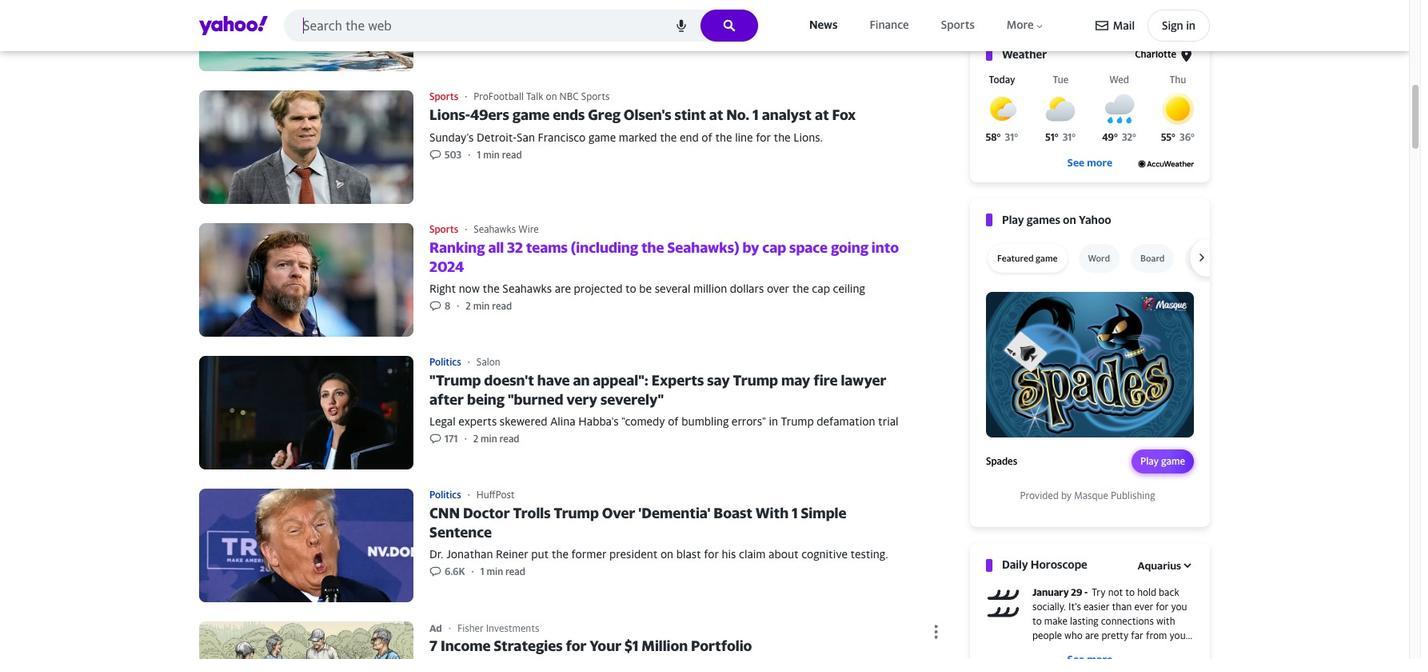 Task type: vqa. For each thing, say whether or not it's contained in the screenshot.
CheapCaribbean.com.
yes



Task type: locate. For each thing, give the bounding box(es) containing it.
2 horizontal spatial game
[[1161, 455, 1185, 467]]

today
[[989, 74, 1015, 86]]

on left 'yahoo' on the top right of page
[[1063, 213, 1076, 226]]

hotel
[[481, 10, 506, 24]]

1 right with
[[792, 505, 798, 522]]

games
[[1027, 213, 1060, 226]]

cap left space
[[762, 239, 786, 256]]

say
[[707, 372, 730, 389]]

by up 'dollars'
[[743, 239, 759, 256]]

the inside ranking all 32 teams (including the seahawks) by cap space going into 2024
[[641, 239, 664, 256]]

2 down now
[[466, 300, 471, 312]]

by left masque on the right
[[1061, 490, 1072, 502]]

and left hotel
[[459, 10, 478, 24]]

· right 171
[[464, 433, 467, 445]]

for down back
[[1156, 601, 1169, 613]]

ad · fisher investments
[[430, 621, 539, 634]]

mail link
[[1096, 11, 1135, 40]]

1 horizontal spatial by
[[1061, 490, 1072, 502]]

0 horizontal spatial your
[[867, 0, 890, 8]]

0 horizontal spatial play
[[1002, 213, 1024, 226]]

read down san
[[502, 149, 522, 161]]

0 vertical spatial best
[[474, 0, 496, 8]]

0 vertical spatial trump
[[733, 372, 778, 389]]

0 horizontal spatial 2
[[466, 300, 471, 312]]

cnn doctor trolls trump over 'dementia' boast with 1 simple sentence
[[430, 505, 847, 541]]

politics for cnn
[[430, 488, 461, 500]]

1 vertical spatial 32
[[507, 239, 523, 256]]

and
[[459, 10, 478, 24], [1091, 644, 1107, 656]]

for inside try not to hold back socially. it's easier than ever for you to make lasting connections with people who are pretty far from your usual friends and acquaintances. everyone's got something to give.
[[1156, 601, 1169, 613]]

detroit-
[[477, 130, 517, 144]]

cap inside ranking all 32 teams (including the seahawks) by cap space going into 2024
[[762, 239, 786, 256]]

sunday's detroit-san francisco game marked the end of the line for the lions.
[[430, 130, 823, 144]]

of right "comedy
[[668, 414, 679, 428]]

4 ° from the left
[[1072, 131, 1076, 143]]

about
[[769, 547, 799, 561]]

politics up "trump
[[430, 356, 461, 368]]

far
[[1131, 629, 1144, 641]]

your right from
[[1170, 629, 1190, 641]]

are left the projected
[[555, 282, 571, 295]]

31 right 51
[[1063, 131, 1072, 143]]

sentence
[[430, 524, 492, 541]]

all-
[[577, 0, 592, 8]]

with up from
[[1157, 615, 1175, 627]]

(including
[[571, 239, 638, 256]]

1 horizontal spatial play
[[1141, 455, 1159, 467]]

"burned
[[508, 391, 563, 408]]

seahawks up all
[[474, 223, 516, 235]]

1 horizontal spatial 32
[[1122, 131, 1132, 143]]

2 31 from the left
[[1063, 131, 1072, 143]]

0 vertical spatial with
[[690, 0, 712, 8]]

0 vertical spatial 2
[[466, 300, 471, 312]]

seahawks)
[[667, 239, 740, 256]]

best up hotel
[[474, 0, 496, 8]]

lasting
[[1070, 615, 1099, 627]]

1 horizontal spatial trump
[[733, 372, 778, 389]]

lions-49ers game ends greg olsen's stint at no. 1 analyst at fox link
[[199, 90, 945, 204]]

not
[[1108, 586, 1123, 598]]

0 horizontal spatial trump
[[554, 505, 599, 522]]

toolbar
[[1096, 10, 1210, 42]]

0 vertical spatial by
[[743, 239, 759, 256]]

you
[[1171, 601, 1187, 613]]

with right vacations
[[690, 0, 712, 8]]

the up 'right now the seahawks are projected to be several million dollars over the cap ceiling'
[[641, 239, 664, 256]]

1 horizontal spatial game
[[589, 130, 616, 144]]

32 right the 49
[[1122, 131, 1132, 143]]

31 right 58 at the top
[[1005, 131, 1014, 143]]

president
[[609, 547, 658, 561]]

0 horizontal spatial in
[[769, 414, 778, 428]]

to
[[625, 282, 636, 295], [1126, 586, 1135, 598], [1033, 615, 1042, 627], [1146, 658, 1155, 659]]

2 for being
[[473, 433, 478, 445]]

for down deals
[[533, 10, 548, 24]]

1 horizontal spatial 2
[[473, 433, 478, 445]]

cnn
[[430, 505, 460, 522]]

1 vertical spatial and
[[1091, 644, 1107, 656]]

after
[[430, 391, 464, 408]]

1 horizontal spatial are
[[1085, 629, 1099, 641]]

· up ranking
[[465, 223, 467, 235]]

32 inside ranking all 32 teams (including the seahawks) by cap space going into 2024
[[507, 239, 523, 256]]

skewered
[[500, 414, 547, 428]]

seahawks down teams
[[503, 282, 552, 295]]

1 horizontal spatial in
[[1186, 18, 1196, 32]]

stint
[[675, 107, 706, 123]]

trump down may
[[781, 414, 814, 428]]

finance link
[[867, 15, 912, 36]]

to right not
[[1126, 586, 1135, 598]]

sports link
[[938, 15, 978, 36]]

0 horizontal spatial game
[[513, 107, 550, 123]]

finance
[[870, 18, 909, 32]]

2 ° from the left
[[1014, 131, 1018, 143]]

make
[[1044, 615, 1068, 627]]

· right 8 at the top left of the page
[[457, 300, 459, 312]]

0 vertical spatial of
[[702, 130, 712, 144]]

0 horizontal spatial of
[[668, 414, 679, 428]]

1 31 from the left
[[1005, 131, 1014, 143]]

31
[[1005, 131, 1014, 143], [1063, 131, 1072, 143]]

daily horoscope
[[1002, 558, 1088, 571]]

0 horizontal spatial and
[[459, 10, 478, 24]]

lions.
[[794, 130, 823, 144]]

7 ° from the left
[[1172, 131, 1176, 143]]

space
[[789, 239, 828, 256]]

have
[[537, 372, 570, 389]]

play for play games on yahoo
[[1002, 213, 1024, 226]]

1 horizontal spatial 31
[[1063, 131, 1072, 143]]

provided by masque publishing
[[1020, 490, 1155, 502]]

0 vertical spatial politics
[[430, 356, 461, 368]]

1 vertical spatial seahawks
[[503, 282, 552, 295]]

trump right say
[[733, 372, 778, 389]]

· for 171 · 2 min read
[[464, 433, 467, 445]]

7 income strategies for your $1 million portfolio link
[[430, 636, 905, 659]]

by
[[743, 239, 759, 256], [1061, 490, 1072, 502]]

· right ad
[[448, 621, 451, 634]]

seahawks
[[474, 223, 516, 235], [503, 282, 552, 295]]

1 vertical spatial cap
[[812, 282, 830, 295]]

· up lions-
[[465, 90, 467, 102]]

usual
[[1033, 644, 1055, 656]]

2 vertical spatial trump
[[554, 505, 599, 522]]

fox
[[832, 107, 856, 123]]

0 horizontal spatial with
[[690, 0, 712, 8]]

at left no. at the top right of the page
[[709, 107, 723, 123]]

for left the your
[[566, 637, 587, 654]]

in inside toolbar
[[1186, 18, 1196, 32]]

on right talk
[[546, 90, 557, 102]]

your
[[590, 637, 622, 654]]

the down deals
[[551, 10, 568, 24]]

· up doctor
[[468, 488, 470, 500]]

are down lasting
[[1085, 629, 1099, 641]]

cap left ceiling
[[812, 282, 830, 295]]

0 vertical spatial and
[[459, 10, 478, 24]]

1 horizontal spatial with
[[1157, 615, 1175, 627]]

1 vertical spatial politics
[[430, 488, 461, 500]]

None search field
[[284, 10, 758, 42]]

sports inside the sports link
[[941, 18, 975, 32]]

read for 49ers
[[502, 149, 522, 161]]

trump inside "trump doesn't have an appeal": experts say trump may fire lawyer after being "burned very severely"
[[733, 372, 778, 389]]

min down now
[[473, 300, 490, 312]]

· right 6.6k
[[472, 566, 474, 577]]

min for all
[[473, 300, 490, 312]]

in right errors"
[[769, 414, 778, 428]]

huffpost
[[477, 488, 515, 500]]

1 down detroit-
[[477, 149, 481, 161]]

try
[[1092, 586, 1106, 598]]

spades
[[986, 455, 1018, 467]]

accuweather image
[[1138, 160, 1194, 168]]

2 politics from the top
[[430, 488, 461, 500]]

read down skewered
[[500, 433, 520, 445]]

yahoo
[[1079, 213, 1111, 226]]

31 for 58 ° 31 °
[[1005, 131, 1014, 143]]

32 right all
[[507, 239, 523, 256]]

of right end
[[702, 130, 712, 144]]

0 horizontal spatial by
[[743, 239, 759, 256]]

politics · huffpost
[[430, 488, 515, 500]]

7 income strategies for your $1 million portfolio
[[430, 637, 752, 654]]

55 ° 36 °
[[1161, 131, 1195, 143]]

sports up lions-
[[430, 90, 458, 102]]

0 vertical spatial game
[[513, 107, 550, 123]]

min down detroit-
[[483, 149, 500, 161]]

politics up cnn
[[430, 488, 461, 500]]

1 vertical spatial are
[[1085, 629, 1099, 641]]

at
[[709, 107, 723, 123], [815, 107, 829, 123]]

severely"
[[601, 391, 664, 408]]

news link
[[806, 15, 841, 36]]

1 vertical spatial trump
[[781, 414, 814, 428]]

0 horizontal spatial at
[[709, 107, 723, 123]]

deals
[[532, 0, 559, 8]]

58
[[986, 131, 997, 143]]

"trump doesn't have an appeal": experts say trump may fire lawyer after being "burned very severely"
[[430, 372, 887, 408]]

0 vertical spatial seahawks
[[474, 223, 516, 235]]

min for 49ers
[[483, 149, 500, 161]]

1 horizontal spatial your
[[1170, 629, 1190, 641]]

read down reiner
[[506, 566, 525, 577]]

0 horizontal spatial cap
[[762, 239, 786, 256]]

sunday's
[[430, 130, 474, 144]]

more
[[1007, 18, 1034, 32]]

wire
[[519, 223, 539, 235]]

reiner
[[496, 547, 528, 561]]

1 vertical spatial 2
[[473, 433, 478, 445]]

32 for °
[[1122, 131, 1132, 143]]

0 vertical spatial your
[[867, 0, 890, 8]]

0 horizontal spatial 32
[[507, 239, 523, 256]]

1 horizontal spatial at
[[815, 107, 829, 123]]

toolbar containing mail
[[1096, 10, 1210, 42]]

1 vertical spatial your
[[1170, 629, 1190, 641]]

his
[[722, 547, 736, 561]]

trump inside the cnn doctor trolls trump over 'dementia' boast with 1 simple sentence
[[554, 505, 599, 522]]

the up 8 · 2 min read
[[483, 282, 500, 295]]

1 horizontal spatial cap
[[812, 282, 830, 295]]

over
[[602, 505, 635, 522]]

0 vertical spatial cap
[[762, 239, 786, 256]]

play left games
[[1002, 213, 1024, 226]]

0 vertical spatial play
[[1002, 213, 1024, 226]]

min for doctor
[[487, 566, 503, 577]]

news
[[809, 18, 838, 32]]

0 horizontal spatial best
[[474, 0, 496, 8]]

1 politics from the top
[[430, 356, 461, 368]]

8 · 2 min read
[[445, 300, 512, 312]]

for
[[533, 10, 548, 24], [756, 130, 771, 144], [704, 547, 719, 561], [1156, 601, 1169, 613], [566, 637, 587, 654]]

1 vertical spatial best
[[571, 10, 593, 24]]

with inside the find the best beach deals on all-inclusive vacations with cheapcaribbean.com. bundle your flight and hotel stay for the best vacay value.
[[690, 0, 712, 8]]

in
[[1186, 18, 1196, 32], [769, 414, 778, 428]]

1 vertical spatial play
[[1141, 455, 1159, 467]]

1 inside the cnn doctor trolls trump over 'dementia' boast with 1 simple sentence
[[792, 505, 798, 522]]

read for all
[[492, 300, 512, 312]]

and inside the find the best beach deals on all-inclusive vacations with cheapcaribbean.com. bundle your flight and hotel stay for the best vacay value.
[[459, 10, 478, 24]]

· left salon
[[468, 356, 470, 368]]

$1
[[625, 637, 639, 654]]

1 at from the left
[[709, 107, 723, 123]]

your up 'finance'
[[867, 0, 890, 8]]

best down all-
[[571, 10, 593, 24]]

the right over
[[792, 282, 809, 295]]

sports up ranking
[[430, 223, 458, 235]]

going
[[831, 239, 869, 256]]

0 horizontal spatial 31
[[1005, 131, 1014, 143]]

best
[[474, 0, 496, 8], [571, 10, 593, 24]]

wed
[[1110, 74, 1129, 86]]

min down reiner
[[487, 566, 503, 577]]

projected
[[574, 282, 623, 295]]

and up got
[[1091, 644, 1107, 656]]

1 ° from the left
[[997, 131, 1001, 143]]

play up the publishing
[[1141, 455, 1159, 467]]

min down experts
[[481, 433, 497, 445]]

5 ° from the left
[[1114, 131, 1118, 143]]

2 down experts
[[473, 433, 478, 445]]

1 right no. at the top right of the page
[[753, 107, 759, 123]]

an
[[573, 372, 590, 389]]

· for politics · huffpost
[[468, 488, 470, 500]]

the down analyst
[[774, 130, 791, 144]]

0 vertical spatial 32
[[1122, 131, 1132, 143]]

than
[[1112, 601, 1132, 613]]

dr.
[[430, 547, 444, 561]]

on left all-
[[561, 0, 574, 8]]

boast
[[714, 505, 753, 522]]

trump
[[733, 372, 778, 389], [781, 414, 814, 428], [554, 505, 599, 522]]

31 for 51 ° 31 °
[[1063, 131, 1072, 143]]

1 vertical spatial with
[[1157, 615, 1175, 627]]

play
[[1002, 213, 1024, 226], [1141, 455, 1159, 467]]

it's
[[1069, 601, 1081, 613]]

nbc
[[560, 90, 579, 102]]

1 horizontal spatial of
[[702, 130, 712, 144]]

· right 503
[[468, 149, 471, 161]]

trump left the over
[[554, 505, 599, 522]]

in right the sign
[[1186, 18, 1196, 32]]

Search query text field
[[284, 10, 758, 42]]

1 horizontal spatial and
[[1091, 644, 1107, 656]]

tab list
[[970, 239, 1225, 283]]

flight
[[430, 10, 456, 24]]

at left the fox
[[815, 107, 829, 123]]

ad link
[[430, 622, 448, 634]]

0 vertical spatial in
[[1186, 18, 1196, 32]]

0 vertical spatial are
[[555, 282, 571, 295]]

sports left the more
[[941, 18, 975, 32]]

read right 8 at the top left of the page
[[492, 300, 512, 312]]



Task type: describe. For each thing, give the bounding box(es) containing it.
the right 'find'
[[454, 0, 471, 8]]

daily
[[1002, 558, 1028, 571]]

171 comments element
[[445, 433, 458, 445]]

6.6k comments element
[[445, 566, 465, 578]]

503 comments element
[[445, 149, 462, 161]]

cnn doctor trolls trump over 'dementia' boast with 1 simple sentence link
[[199, 488, 945, 602]]

the left end
[[660, 130, 677, 144]]

legal
[[430, 414, 456, 428]]

· for ad · fisher investments
[[448, 621, 451, 634]]

right now the seahawks are projected to be several million dollars over the cap ceiling
[[430, 282, 865, 295]]

cognitive
[[802, 547, 848, 561]]

the left line
[[715, 130, 732, 144]]

friends
[[1058, 644, 1088, 656]]

see more
[[1068, 156, 1113, 169]]

back
[[1159, 586, 1180, 598]]

million
[[642, 637, 688, 654]]

very
[[566, 391, 598, 408]]

1 horizontal spatial best
[[571, 10, 593, 24]]

ranking
[[430, 239, 485, 256]]

-
[[1085, 586, 1088, 598]]

51 ° 31 °
[[1046, 131, 1076, 143]]

alina
[[550, 414, 576, 428]]

try not to hold back socially. it's easier than ever for you to make lasting connections with people who are pretty far from your usual friends and acquaintances. everyone's got something to give.
[[1033, 586, 1190, 659]]

got
[[1081, 658, 1095, 659]]

former
[[572, 547, 607, 561]]

with inside try not to hold back socially. it's easier than ever for you to make lasting connections with people who are pretty far from your usual friends and acquaintances. everyone's got something to give.
[[1157, 615, 1175, 627]]

connections
[[1101, 615, 1154, 627]]

doctor
[[463, 505, 510, 522]]

put
[[531, 547, 549, 561]]

2 vertical spatial game
[[1161, 455, 1185, 467]]

jonathan
[[446, 547, 493, 561]]

greg
[[588, 107, 621, 123]]

lions-
[[430, 107, 470, 123]]

ranking all 32 teams (including the seahawks) by cap space going into 2024 link
[[199, 223, 945, 336]]

· for sports · seahawks wire
[[465, 223, 467, 235]]

by inside ranking all 32 teams (including the seahawks) by cap space going into 2024
[[743, 239, 759, 256]]

8 comments element
[[445, 300, 450, 312]]

and inside try not to hold back socially. it's easier than ever for you to make lasting connections with people who are pretty far from your usual friends and acquaintances. everyone's got something to give.
[[1091, 644, 1107, 656]]

for inside the find the best beach deals on all-inclusive vacations with cheapcaribbean.com. bundle your flight and hotel stay for the best vacay value.
[[533, 10, 548, 24]]

million
[[693, 282, 727, 295]]

teams
[[526, 239, 568, 256]]

portfolio
[[691, 637, 752, 654]]

1 vertical spatial by
[[1061, 490, 1072, 502]]

no.
[[726, 107, 750, 123]]

salon
[[477, 356, 500, 368]]

mail
[[1113, 18, 1135, 32]]

ranking all 32 teams (including the seahawks) by cap space going into 2024
[[430, 239, 899, 275]]

1 vertical spatial of
[[668, 414, 679, 428]]

29
[[1071, 586, 1083, 598]]

january
[[1033, 586, 1069, 598]]

ends
[[553, 107, 585, 123]]

"trump
[[430, 372, 481, 389]]

appeal":
[[593, 372, 649, 389]]

everyone's
[[1033, 658, 1079, 659]]

171 · 2 min read
[[445, 433, 520, 445]]

the right put
[[552, 547, 569, 561]]

2 horizontal spatial trump
[[781, 414, 814, 428]]

min for doesn't
[[481, 433, 497, 445]]

see
[[1068, 156, 1085, 169]]

your inside try not to hold back socially. it's easier than ever for you to make lasting connections with people who are pretty far from your usual friends and acquaintances. everyone's got something to give.
[[1170, 629, 1190, 641]]

· for 6.6k · 1 min read
[[472, 566, 474, 577]]

32 for teams
[[507, 239, 523, 256]]

play game link
[[1132, 450, 1194, 474]]

experts
[[458, 414, 497, 428]]

to left be
[[625, 282, 636, 295]]

politics for "trump
[[430, 356, 461, 368]]

francisco
[[538, 130, 586, 144]]

on inside the find the best beach deals on all-inclusive vacations with cheapcaribbean.com. bundle your flight and hotel stay for the best vacay value.
[[561, 0, 574, 8]]

simple
[[801, 505, 847, 522]]

· for politics · salon
[[468, 356, 470, 368]]

· for sports · profootball talk on nbc sports
[[465, 90, 467, 102]]

search image
[[723, 19, 736, 32]]

58 ° 31 °
[[986, 131, 1018, 143]]

· for 8 · 2 min read
[[457, 300, 459, 312]]

sports for sports · seahawks wire
[[430, 223, 458, 235]]

all
[[488, 239, 504, 256]]

for left his on the bottom right of the page
[[704, 547, 719, 561]]

dr. jonathan reiner put the former president on blast for his claim about cognitive testing.
[[430, 547, 888, 561]]

aquarius image
[[986, 585, 1021, 620]]

may
[[781, 372, 810, 389]]

play for play game
[[1141, 455, 1159, 467]]

view your locations image
[[1180, 48, 1194, 62]]

· for 503 · 1 min read
[[468, 149, 471, 161]]

2 for 2024
[[466, 300, 471, 312]]

are inside try not to hold back socially. it's easier than ever for you to make lasting connections with people who are pretty far from your usual friends and acquaintances. everyone's got something to give.
[[1085, 629, 1099, 641]]

3 ° from the left
[[1054, 131, 1059, 143]]

2 at from the left
[[815, 107, 829, 123]]

on left "blast"
[[661, 547, 674, 561]]

1 down jonathan
[[480, 566, 484, 577]]

now
[[459, 282, 480, 295]]

value.
[[628, 10, 658, 24]]

49
[[1102, 131, 1114, 143]]

to down "acquaintances."
[[1146, 658, 1155, 659]]

read for doctor
[[506, 566, 525, 577]]

trolls
[[513, 505, 551, 522]]

give.
[[1158, 658, 1178, 659]]

sports up greg
[[581, 90, 610, 102]]

0 horizontal spatial are
[[555, 282, 571, 295]]

advertisement element
[[970, 0, 1210, 16]]

provided
[[1020, 490, 1059, 502]]

defamation
[[817, 414, 875, 428]]

view ad options image
[[926, 623, 947, 639]]

1 vertical spatial in
[[769, 414, 778, 428]]

analyst
[[762, 107, 812, 123]]

for right line
[[756, 130, 771, 144]]

inclusive
[[592, 0, 636, 8]]

being
[[467, 391, 505, 408]]

be
[[639, 282, 652, 295]]

"comedy
[[622, 414, 665, 428]]

right
[[430, 282, 456, 295]]

something
[[1098, 658, 1144, 659]]

your inside the find the best beach deals on all-inclusive vacations with cheapcaribbean.com. bundle your flight and hotel stay for the best vacay value.
[[867, 0, 890, 8]]

stay
[[509, 10, 530, 24]]

ceiling
[[833, 282, 865, 295]]

read for doesn't
[[500, 433, 520, 445]]

over
[[767, 282, 789, 295]]

blast
[[676, 547, 701, 561]]

masque
[[1074, 490, 1108, 502]]

vacations
[[639, 0, 688, 8]]

weather
[[1002, 47, 1047, 61]]

testing.
[[851, 547, 888, 561]]

36
[[1180, 131, 1191, 143]]

see more link
[[986, 74, 1194, 170]]

acquaintances.
[[1110, 644, 1174, 656]]

socially.
[[1033, 601, 1066, 613]]

trial
[[878, 414, 899, 428]]

1 vertical spatial game
[[589, 130, 616, 144]]

sports for sports
[[941, 18, 975, 32]]

6 ° from the left
[[1132, 131, 1137, 143]]

55
[[1161, 131, 1172, 143]]

sports · seahawks wire
[[430, 223, 539, 235]]

to up people
[[1033, 615, 1042, 627]]

doesn't
[[484, 372, 534, 389]]

8 ° from the left
[[1191, 131, 1195, 143]]

sports for sports · profootball talk on nbc sports
[[430, 90, 458, 102]]

fisher investments link
[[457, 622, 539, 634]]

people
[[1033, 629, 1062, 641]]



